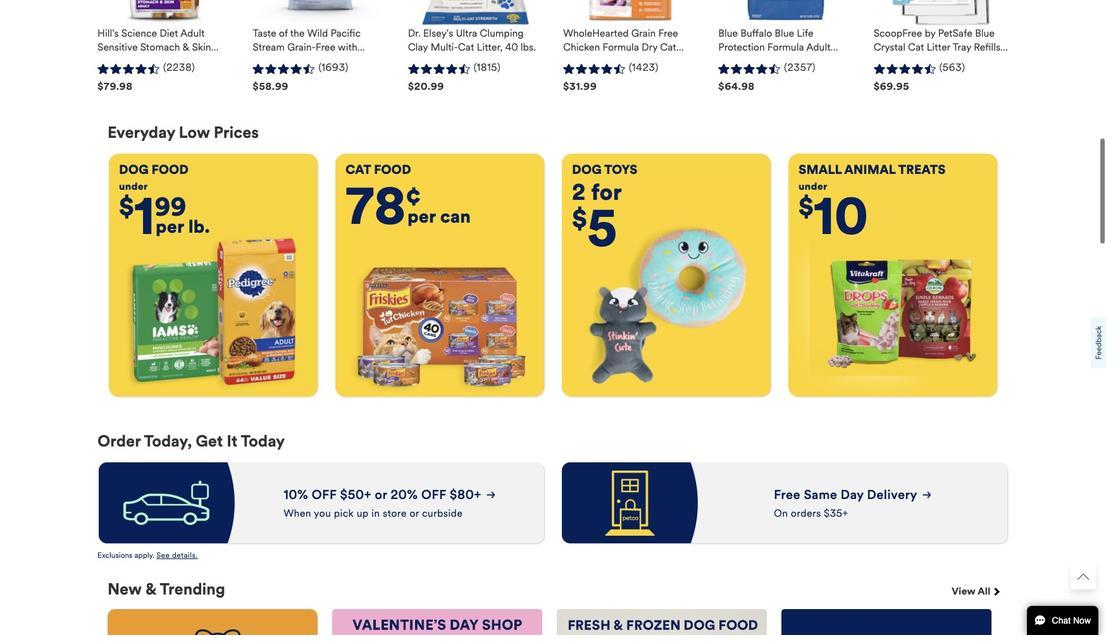 Task type: locate. For each thing, give the bounding box(es) containing it.
or right the store
[[410, 507, 419, 519]]

0 vertical spatial or
[[375, 487, 387, 503]]

low
[[179, 123, 210, 143]]

trending
[[160, 580, 225, 599]]

$ inside under $ 1 99
[[119, 192, 134, 223]]

per can
[[408, 206, 471, 228]]

order today, get it today
[[97, 432, 285, 451]]

same
[[804, 487, 837, 503]]

2
[[572, 179, 586, 207]]

you
[[314, 507, 331, 519]]

prices
[[214, 123, 259, 143]]

it
[[227, 432, 237, 451]]

78
[[346, 176, 406, 238]]

under for 1
[[119, 181, 148, 193]]

0 horizontal spatial $
[[119, 192, 134, 223]]

new
[[108, 580, 142, 599]]

up
[[357, 507, 369, 519]]

$ inside under $ 10
[[799, 192, 814, 223]]

view all
[[952, 586, 993, 598]]

today
[[241, 432, 285, 451]]

per
[[408, 206, 436, 228], [156, 216, 184, 238]]

orders
[[791, 507, 821, 519]]

free
[[774, 487, 801, 503]]

¢
[[406, 181, 421, 212]]

1 horizontal spatial under
[[799, 181, 828, 193]]

scroll to top image
[[1078, 571, 1089, 583]]

when
[[284, 507, 311, 519]]

5
[[587, 198, 617, 260]]

1
[[134, 186, 155, 248]]

or
[[375, 487, 387, 503], [410, 507, 419, 519]]

day
[[841, 487, 864, 503]]

0 horizontal spatial per
[[156, 216, 184, 238]]

78 ¢
[[346, 176, 421, 238]]

$ for 1
[[119, 192, 134, 223]]

for
[[591, 179, 622, 207]]

when you pick up in store or curbside
[[284, 507, 463, 519]]

styled arrow button link
[[1071, 564, 1096, 590]]

or up in
[[375, 487, 387, 503]]

curbside
[[422, 507, 463, 519]]

delivery
[[867, 487, 917, 503]]

per lb.
[[156, 216, 210, 238]]

on orders $35+
[[774, 507, 848, 519]]

1 horizontal spatial $
[[572, 204, 587, 235]]

details.
[[172, 551, 198, 560]]

per left can
[[408, 206, 436, 228]]

get
[[196, 432, 223, 451]]

on
[[774, 507, 788, 519]]

per right 1 at the left of the page
[[156, 216, 184, 238]]

0 horizontal spatial or
[[375, 487, 387, 503]]

lb.
[[188, 216, 210, 238]]

view all link
[[952, 581, 999, 610]]

under inside under $ 1 99
[[119, 181, 148, 193]]

apply.
[[134, 551, 154, 560]]

2 under from the left
[[799, 181, 828, 193]]

1 horizontal spatial or
[[410, 507, 419, 519]]

pick
[[334, 507, 354, 519]]

1 under from the left
[[119, 181, 148, 193]]

under inside under $ 10
[[799, 181, 828, 193]]

under
[[119, 181, 148, 193], [799, 181, 828, 193]]

1 horizontal spatial per
[[408, 206, 436, 228]]

99
[[155, 192, 187, 223]]

$
[[119, 192, 134, 223], [799, 192, 814, 223], [572, 204, 587, 235]]

see
[[156, 551, 170, 560]]

2 horizontal spatial $
[[799, 192, 814, 223]]

0 horizontal spatial under
[[119, 181, 148, 193]]



Task type: vqa. For each thing, say whether or not it's contained in the screenshot.
under within Under $ 10
yes



Task type: describe. For each thing, give the bounding box(es) containing it.
&
[[145, 580, 157, 599]]

view
[[952, 586, 976, 598]]

free same day delivery link
[[774, 487, 923, 503]]

per for per lb.
[[156, 216, 184, 238]]

store
[[383, 507, 407, 519]]

exclusions apply. see details.
[[97, 551, 198, 560]]

20%
[[391, 487, 418, 503]]

10
[[814, 186, 869, 248]]

2 for $ 5
[[572, 179, 622, 260]]

can
[[440, 206, 471, 228]]

exclusions
[[97, 551, 133, 560]]

everyday low prices
[[108, 123, 259, 143]]

new & trending
[[108, 580, 225, 599]]

per for per can
[[408, 206, 436, 228]]

$80+
[[446, 487, 481, 503]]

$50+
[[340, 487, 371, 503]]

all
[[978, 586, 990, 598]]

10%
[[284, 487, 312, 503]]

in
[[372, 507, 380, 519]]

$35+
[[824, 507, 848, 519]]

$50+ or 20%
[[337, 487, 421, 503]]

1 vertical spatial or
[[410, 507, 419, 519]]

under $ 10
[[799, 181, 869, 248]]

under for 10
[[799, 181, 828, 193]]

today,
[[144, 432, 192, 451]]

free same day delivery
[[774, 487, 917, 503]]

order
[[97, 432, 141, 451]]

$ inside 2 for $ 5
[[572, 204, 587, 235]]

see details. link
[[156, 551, 203, 560]]

everyday
[[108, 123, 175, 143]]

$ for 10
[[799, 192, 814, 223]]

under $ 1 99
[[119, 181, 187, 248]]



